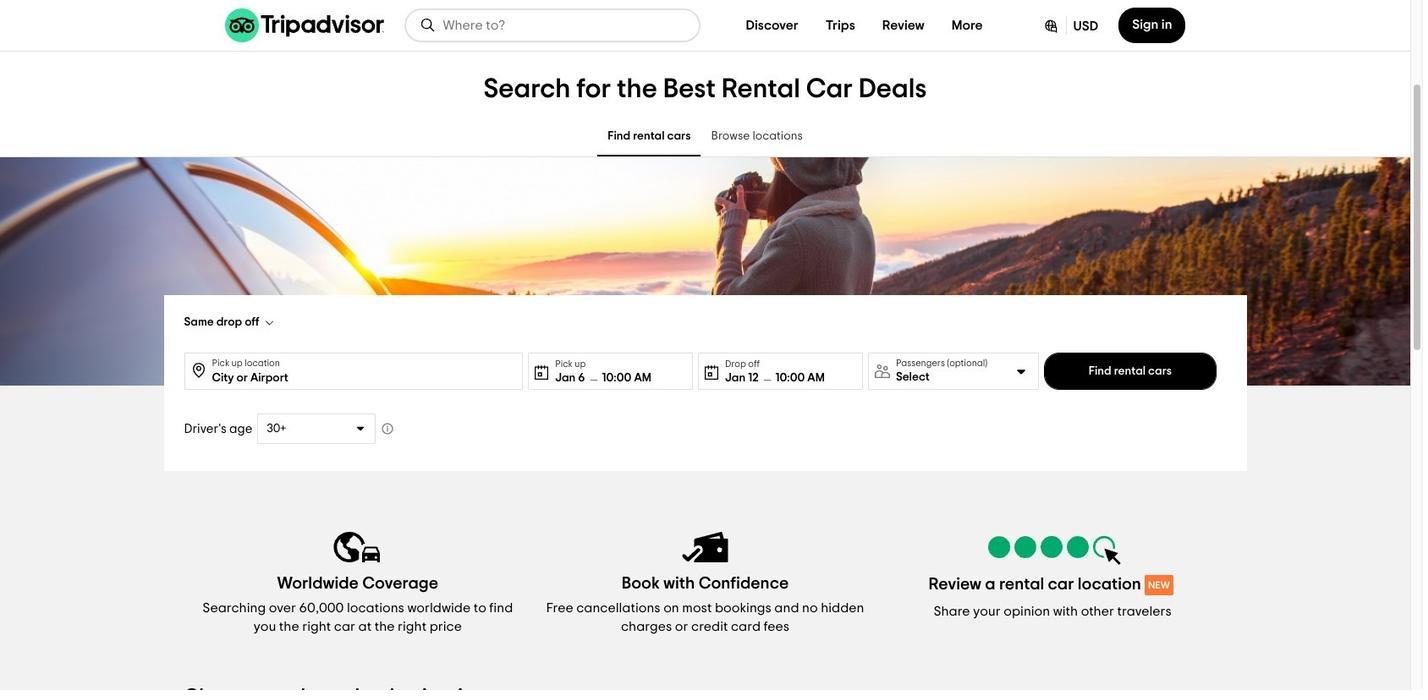 Task type: vqa. For each thing, say whether or not it's contained in the screenshot.
search field
yes



Task type: describe. For each thing, give the bounding box(es) containing it.
Search search field
[[443, 18, 685, 33]]

search image
[[419, 17, 436, 34]]

tripadvisor image
[[225, 8, 384, 42]]

City or Airport text field
[[212, 354, 515, 388]]



Task type: locate. For each thing, give the bounding box(es) containing it.
None search field
[[406, 10, 698, 41]]



